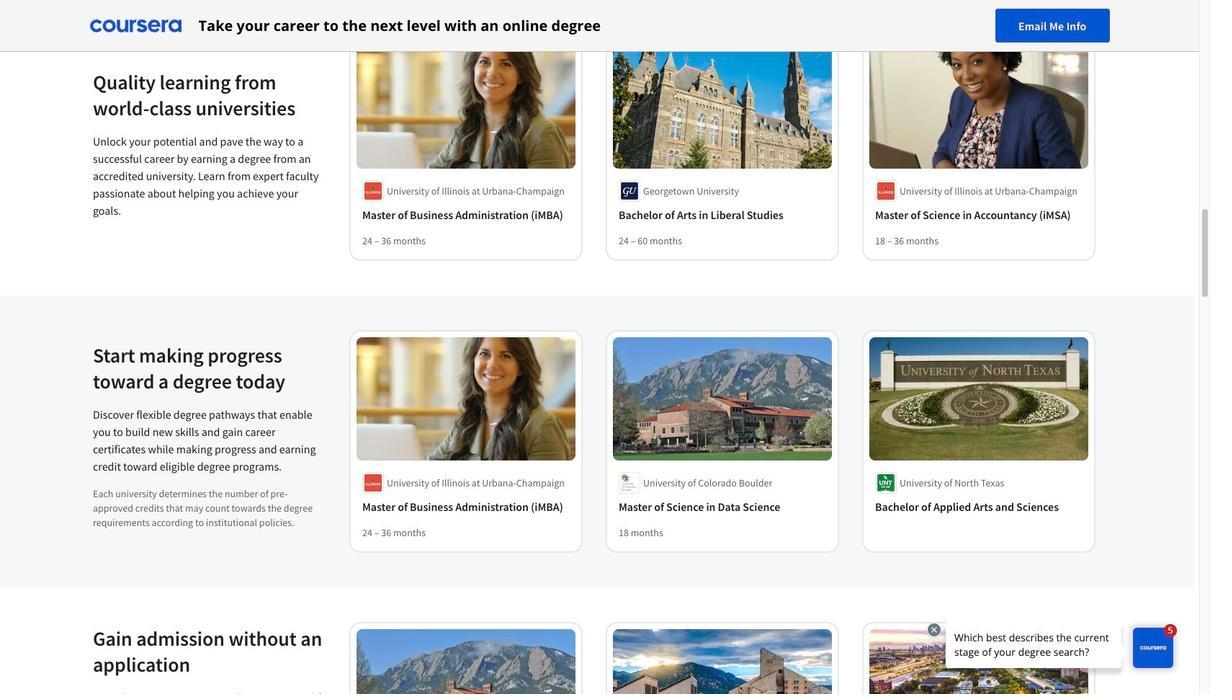 Task type: vqa. For each thing, say whether or not it's contained in the screenshot.
Coursera image
yes



Task type: locate. For each thing, give the bounding box(es) containing it.
coursera image
[[90, 14, 181, 37]]



